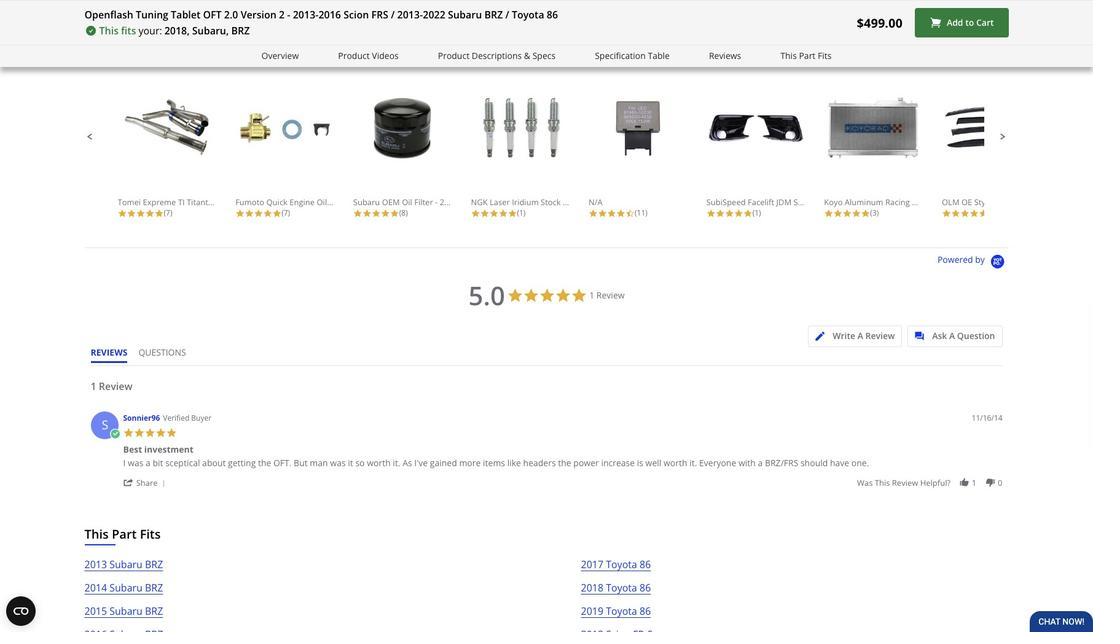 Task type: vqa. For each thing, say whether or not it's contained in the screenshot.


Task type: describe. For each thing, give the bounding box(es) containing it.
olm oe style rain guards -... link
[[942, 95, 1051, 208]]

add to cart
[[947, 17, 994, 28]]

best investment heading
[[123, 444, 194, 458]]

tablet
[[171, 8, 201, 22]]

style...
[[794, 196, 818, 208]]

2019 toyota 86 link
[[581, 604, 651, 627]]

half star image
[[626, 209, 635, 218]]

1 was from the left
[[128, 457, 143, 469]]

86 for 2018 toyota 86
[[640, 581, 651, 595]]

2016
[[319, 8, 341, 22]]

it
[[348, 457, 353, 469]]

7 total reviews element for quick
[[235, 208, 334, 218]]

ask a question button
[[908, 326, 1003, 347]]

other top rated products
[[84, 34, 236, 51]]

(7) for quick
[[282, 208, 290, 218]]

subaru for 2013 subaru brz
[[110, 558, 142, 572]]

back...
[[240, 196, 263, 208]]

11/16/14
[[972, 413, 1003, 423]]

review inside "write a review" dropdown button
[[866, 330, 895, 341]]

overview link
[[262, 49, 299, 63]]

subaru for 2014 subaru brz
[[110, 581, 142, 595]]

(1) for laser
[[517, 208, 526, 218]]

(7) for expreme
[[164, 208, 172, 218]]

2 total reviews element
[[942, 208, 1040, 218]]

2013 subaru brz link
[[84, 557, 163, 580]]

subaru oem oil filter - 2015+ wrx
[[353, 196, 482, 208]]

... inside olm oe style rain guards -... link
[[1044, 196, 1051, 208]]

1 oil from the left
[[317, 196, 327, 208]]

oft.
[[273, 457, 292, 469]]

1 the from the left
[[258, 457, 271, 469]]

0 horizontal spatial 1
[[91, 380, 96, 393]]

- right guards in the top right of the page
[[1042, 196, 1044, 208]]

0 vertical spatial this
[[99, 24, 119, 37]]

well
[[646, 457, 661, 469]]

subaru,
[[192, 24, 229, 37]]

jdm
[[776, 196, 792, 208]]

toyota up &
[[512, 8, 544, 22]]

2019
[[581, 605, 603, 618]]

cat-
[[225, 196, 240, 208]]

oft
[[203, 8, 222, 22]]

1 worth from the left
[[367, 457, 391, 469]]

engine
[[290, 196, 315, 208]]

$499.00
[[857, 14, 903, 31]]

2017 toyota 86 link
[[581, 557, 651, 580]]

brz for 2013 subaru brz
[[145, 558, 163, 572]]

2.0
[[224, 8, 238, 22]]

openflash tuning tablet oft 2.0 version 2 - 2013-2016 scion frs / 2013-2022 subaru brz / toyota 86
[[84, 8, 558, 22]]

about
[[202, 457, 226, 469]]

subaru right 2022
[[448, 8, 482, 22]]

2018,
[[164, 24, 190, 37]]

tomei expreme ti titantium cat-back... link
[[118, 95, 263, 208]]

5.0 star rating element
[[468, 278, 505, 313]]

(8)
[[399, 208, 408, 218]]

laser
[[490, 196, 510, 208]]

1 horizontal spatial 1
[[589, 289, 594, 301]]

brz for 2015 subaru brz
[[145, 605, 163, 618]]

verified
[[163, 413, 189, 423]]

write no frame image
[[816, 332, 831, 341]]

group containing was this review helpful?
[[857, 478, 1003, 489]]

subaru for 2015 subaru brz
[[110, 605, 142, 618]]

was
[[857, 478, 873, 489]]

best investment i was a bit sceptical about getting the oft. but man was it so worth it. as i've gained more items like headers the power increase is well worth it. everyone with a brz/frs should have one.
[[123, 444, 869, 469]]

reviews link
[[709, 49, 741, 63]]

iridium
[[512, 196, 539, 208]]

aluminum
[[845, 196, 883, 208]]

rated
[[147, 34, 179, 51]]

circle checkmark image
[[110, 429, 120, 440]]

koyo
[[824, 196, 843, 208]]

bit
[[153, 457, 163, 469]]

filter
[[414, 196, 433, 208]]

1 a from the left
[[146, 457, 150, 469]]

investment
[[144, 444, 194, 455]]

1 total reviews element for laser
[[471, 208, 569, 218]]

ngk laser iridium stock heat range...
[[471, 196, 612, 208]]

2015
[[84, 605, 107, 618]]

wrx
[[465, 196, 482, 208]]

2018
[[581, 581, 603, 595]]

fumoto quick engine oil drain valve...
[[235, 196, 378, 208]]

2015 subaru brz
[[84, 605, 163, 618]]

specification
[[595, 50, 646, 61]]

overview
[[262, 50, 299, 61]]

powered by
[[938, 254, 987, 266]]

2014 subaru brz link
[[84, 580, 163, 604]]

(3)
[[870, 208, 879, 218]]

videos
[[372, 50, 399, 61]]

product for product videos
[[338, 50, 370, 61]]

2014
[[84, 581, 107, 595]]

- right radiator
[[946, 196, 948, 208]]

like
[[507, 457, 521, 469]]

is
[[637, 457, 643, 469]]

(11)
[[635, 208, 648, 218]]

buyer
[[191, 413, 211, 423]]

2 horizontal spatial 1
[[972, 478, 977, 489]]

7 total reviews element for expreme
[[118, 208, 216, 218]]

2 worth from the left
[[664, 457, 687, 469]]

toyota for 2019
[[606, 605, 637, 618]]

0 horizontal spatial review
[[99, 380, 132, 393]]

2 2013- from the left
[[397, 8, 423, 22]]

ask a question
[[932, 330, 995, 341]]

product for product descriptions & specs
[[438, 50, 470, 61]]

review date 11/16/14 element
[[972, 413, 1003, 423]]

2018 toyota 86 link
[[581, 580, 651, 604]]

toyota for 2017
[[606, 558, 637, 572]]

best
[[123, 444, 142, 455]]

i've
[[414, 457, 428, 469]]

openflash
[[84, 8, 133, 22]]

seperator image
[[160, 480, 167, 487]]

1 horizontal spatial fits
[[818, 50, 832, 61]]

helpful?
[[920, 478, 951, 489]]

specification table
[[595, 50, 670, 61]]

product videos link
[[338, 49, 399, 63]]

expreme
[[143, 196, 176, 208]]

subaru oem oil filter - 2015+ wrx link
[[353, 95, 482, 208]]

brz up product descriptions & specs
[[484, 8, 503, 22]]

facelift
[[748, 196, 774, 208]]

titantium
[[187, 196, 223, 208]]

3 total reviews element
[[824, 208, 923, 218]]

koyo aluminum racing radiator -... link
[[824, 95, 955, 208]]

sceptical
[[165, 457, 200, 469]]

(1) for facelift
[[753, 208, 761, 218]]



Task type: locate. For each thing, give the bounding box(es) containing it.
by
[[975, 254, 985, 266]]

1 2013- from the left
[[293, 8, 319, 22]]

1 vertical spatial fits
[[140, 526, 161, 543]]

0 horizontal spatial 1 total reviews element
[[471, 208, 569, 218]]

fumoto quick engine oil drain valve... link
[[235, 95, 378, 208]]

group
[[857, 478, 1003, 489]]

brz down 2014 subaru brz link
[[145, 605, 163, 618]]

the left power
[[558, 457, 571, 469]]

1 vertical spatial review
[[866, 330, 895, 341]]

1 horizontal spatial the
[[558, 457, 571, 469]]

2 (7) from the left
[[282, 208, 290, 218]]

0 vertical spatial part
[[799, 50, 816, 61]]

was right i on the bottom
[[128, 457, 143, 469]]

range...
[[583, 196, 612, 208]]

1 vertical spatial this part fits
[[84, 526, 161, 543]]

specification table link
[[595, 49, 670, 63]]

0 horizontal spatial a
[[146, 457, 150, 469]]

86 down 2018 toyota 86 link
[[640, 605, 651, 618]]

more
[[459, 457, 481, 469]]

1 horizontal spatial 2013-
[[397, 8, 423, 22]]

2015+
[[440, 196, 463, 208]]

question
[[957, 330, 995, 341]]

open widget image
[[6, 597, 36, 626]]

toyota
[[512, 8, 544, 22], [606, 558, 637, 572], [606, 581, 637, 595], [606, 605, 637, 618]]

0 horizontal spatial 7 total reviews element
[[118, 208, 216, 218]]

0 horizontal spatial 2013-
[[293, 8, 319, 22]]

1 horizontal spatial oil
[[402, 196, 412, 208]]

heat
[[563, 196, 581, 208]]

1 horizontal spatial ...
[[1044, 196, 1051, 208]]

star image
[[118, 209, 127, 218], [127, 209, 136, 218], [145, 209, 155, 218], [235, 209, 245, 218], [245, 209, 254, 218], [272, 209, 282, 218], [362, 209, 372, 218], [480, 209, 489, 218], [489, 209, 499, 218], [499, 209, 508, 218], [508, 209, 517, 218], [616, 209, 626, 218], [725, 209, 734, 218], [743, 209, 753, 218], [824, 209, 833, 218], [843, 209, 852, 218], [861, 209, 870, 218], [942, 209, 951, 218], [970, 209, 979, 218], [979, 209, 988, 218], [123, 428, 134, 438], [155, 428, 166, 438], [166, 428, 177, 438]]

1 vertical spatial 1
[[91, 380, 96, 393]]

1 horizontal spatial a
[[758, 457, 763, 469]]

subaru down 2013 subaru brz link
[[110, 581, 142, 595]]

2
[[279, 8, 285, 22]]

it. left as
[[393, 457, 400, 469]]

2 was from the left
[[330, 457, 346, 469]]

product descriptions & specs link
[[438, 49, 556, 63]]

brz up 2014 subaru brz in the left bottom of the page
[[145, 558, 163, 572]]

0 horizontal spatial part
[[112, 526, 137, 543]]

add to cart button
[[915, 8, 1009, 37]]

a right write
[[858, 330, 863, 341]]

oil
[[317, 196, 327, 208], [402, 196, 412, 208]]

1 horizontal spatial this part fits
[[781, 50, 832, 61]]

add
[[947, 17, 963, 28]]

11 total reviews element
[[589, 208, 687, 218]]

man
[[310, 457, 328, 469]]

1 horizontal spatial was
[[330, 457, 346, 469]]

86 for 2017 toyota 86
[[640, 558, 651, 572]]

subispeed facelift jdm style...
[[706, 196, 818, 208]]

... inside koyo aluminum racing radiator -... link
[[948, 196, 955, 208]]

ngk
[[471, 196, 488, 208]]

gained
[[430, 457, 457, 469]]

- right filter
[[435, 196, 438, 208]]

subaru inside 2014 subaru brz link
[[110, 581, 142, 595]]

fumoto
[[235, 196, 264, 208]]

0 horizontal spatial 1 review
[[91, 380, 132, 393]]

2019 toyota 86
[[581, 605, 651, 618]]

2 / from the left
[[505, 8, 509, 22]]

share image
[[123, 478, 134, 488]]

2 vertical spatial review
[[99, 380, 132, 393]]

a for ask
[[949, 330, 955, 341]]

0 horizontal spatial oil
[[317, 196, 327, 208]]

descriptions
[[472, 50, 522, 61]]

/ right frs on the top of the page
[[391, 8, 395, 22]]

worth
[[367, 457, 391, 469], [664, 457, 687, 469]]

0 vertical spatial fits
[[818, 50, 832, 61]]

frs
[[371, 8, 388, 22]]

version
[[241, 8, 276, 22]]

1 horizontal spatial (1)
[[753, 208, 761, 218]]

1 horizontal spatial (7)
[[282, 208, 290, 218]]

2 a from the left
[[949, 330, 955, 341]]

radiator
[[912, 196, 944, 208]]

2015 subaru brz link
[[84, 604, 163, 627]]

sonnier96
[[123, 413, 160, 423]]

0 horizontal spatial was
[[128, 457, 143, 469]]

/
[[391, 8, 395, 22], [505, 8, 509, 22]]

0 horizontal spatial product
[[338, 50, 370, 61]]

2 vertical spatial this
[[84, 526, 109, 543]]

toyota up 2018 toyota 86
[[606, 558, 637, 572]]

fits
[[121, 24, 136, 37]]

2014 subaru brz
[[84, 581, 163, 595]]

0 horizontal spatial fits
[[140, 526, 161, 543]]

1 total reviews element for facelift
[[706, 208, 805, 218]]

2013- right frs on the top of the page
[[397, 8, 423, 22]]

1 horizontal spatial worth
[[664, 457, 687, 469]]

1 (7) from the left
[[164, 208, 172, 218]]

a right "with"
[[758, 457, 763, 469]]

(7) right back...
[[282, 208, 290, 218]]

brz down 2013 subaru brz link
[[145, 581, 163, 595]]

1 product from the left
[[338, 50, 370, 61]]

subaru left oem
[[353, 196, 380, 208]]

1 horizontal spatial 1 review
[[589, 289, 625, 301]]

a inside dropdown button
[[949, 330, 955, 341]]

(7) left ti
[[164, 208, 172, 218]]

part
[[799, 50, 816, 61], [112, 526, 137, 543]]

the left oft.
[[258, 457, 271, 469]]

2 it. from the left
[[690, 457, 697, 469]]

drain
[[329, 196, 350, 208]]

guards
[[1013, 196, 1040, 208]]

1 horizontal spatial it.
[[690, 457, 697, 469]]

2 product from the left
[[438, 50, 470, 61]]

tab list containing reviews
[[91, 346, 197, 365]]

0 horizontal spatial this part fits
[[84, 526, 161, 543]]

brz down 2.0
[[231, 24, 250, 37]]

(1) left jdm
[[753, 208, 761, 218]]

2 (1) from the left
[[753, 208, 761, 218]]

was left it
[[330, 457, 346, 469]]

scion
[[344, 8, 369, 22]]

oil left drain
[[317, 196, 327, 208]]

1 horizontal spatial review
[[597, 289, 625, 301]]

1 vertical spatial 1 review
[[91, 380, 132, 393]]

share button
[[123, 477, 170, 489]]

questions
[[139, 346, 186, 358]]

your:
[[139, 24, 162, 37]]

tomei expreme ti titantium cat-back...
[[118, 196, 263, 208]]

2 a from the left
[[758, 457, 763, 469]]

1 horizontal spatial 7 total reviews element
[[235, 208, 334, 218]]

dialog image
[[915, 332, 930, 341]]

8 total reviews element
[[353, 208, 452, 218]]

oil right oem
[[402, 196, 412, 208]]

it. left everyone
[[690, 457, 697, 469]]

7 total reviews element
[[118, 208, 216, 218], [235, 208, 334, 218]]

n/a link
[[589, 95, 687, 208]]

2013-
[[293, 8, 319, 22], [397, 8, 423, 22]]

2 oil from the left
[[402, 196, 412, 208]]

verified buyer heading
[[163, 413, 211, 423]]

0 vertical spatial 1 review
[[589, 289, 625, 301]]

86 for 2019 toyota 86
[[640, 605, 651, 618]]

(1) right the laser
[[517, 208, 526, 218]]

olm oe style rain guards -...
[[942, 196, 1051, 208]]

86 up 2018 toyota 86
[[640, 558, 651, 572]]

0 horizontal spatial worth
[[367, 457, 391, 469]]

product left descriptions
[[438, 50, 470, 61]]

brz for 2014 subaru brz
[[145, 581, 163, 595]]

vote up review by sonnier96 on 16 nov 2014 image
[[959, 478, 970, 488]]

this
[[875, 478, 890, 489]]

1 a from the left
[[858, 330, 863, 341]]

1 it. from the left
[[393, 457, 400, 469]]

2 1 total reviews element from the left
[[706, 208, 805, 218]]

0 vertical spatial 1
[[589, 289, 594, 301]]

... right guards in the top right of the page
[[1044, 196, 1051, 208]]

valve...
[[352, 196, 378, 208]]

sonnier96 verified buyer
[[123, 413, 211, 423]]

2013
[[84, 558, 107, 572]]

-
[[287, 8, 290, 22], [435, 196, 438, 208], [946, 196, 948, 208], [1042, 196, 1044, 208]]

with
[[739, 457, 756, 469]]

a inside dropdown button
[[858, 330, 863, 341]]

1 vertical spatial part
[[112, 526, 137, 543]]

tomei
[[118, 196, 141, 208]]

one.
[[852, 457, 869, 469]]

a for write
[[858, 330, 863, 341]]

86 down 2017 toyota 86 link
[[640, 581, 651, 595]]

0 horizontal spatial the
[[258, 457, 271, 469]]

but
[[294, 457, 308, 469]]

specs
[[533, 50, 556, 61]]

ngk laser iridium stock heat range... link
[[471, 95, 612, 208]]

top
[[123, 34, 143, 51]]

0
[[998, 478, 1003, 489]]

2 vertical spatial 1
[[972, 478, 977, 489]]

products
[[182, 34, 236, 51]]

so
[[355, 457, 365, 469]]

0 horizontal spatial /
[[391, 8, 395, 22]]

power
[[574, 457, 599, 469]]

... left oe
[[948, 196, 955, 208]]

a right ask
[[949, 330, 955, 341]]

0 vertical spatial this part fits
[[781, 50, 832, 61]]

0 horizontal spatial it.
[[393, 457, 400, 469]]

1 horizontal spatial 1 total reviews element
[[706, 208, 805, 218]]

koyo aluminum racing radiator -...
[[824, 196, 955, 208]]

1 total reviews element
[[471, 208, 569, 218], [706, 208, 805, 218]]

2013- right 2
[[293, 8, 319, 22]]

it.
[[393, 457, 400, 469], [690, 457, 697, 469]]

0 horizontal spatial ...
[[948, 196, 955, 208]]

1 horizontal spatial product
[[438, 50, 470, 61]]

subaru inside 2015 subaru brz link
[[110, 605, 142, 618]]

1 1 total reviews element from the left
[[471, 208, 569, 218]]

fits
[[818, 50, 832, 61], [140, 526, 161, 543]]

- right 2
[[287, 8, 290, 22]]

1 vertical spatial this
[[781, 50, 797, 61]]

2 ... from the left
[[1044, 196, 1051, 208]]

86 up specs
[[547, 8, 558, 22]]

2 horizontal spatial review
[[866, 330, 895, 341]]

i
[[123, 457, 126, 469]]

part inside the this part fits link
[[799, 50, 816, 61]]

product inside 'link'
[[338, 50, 370, 61]]

a
[[146, 457, 150, 469], [758, 457, 763, 469]]

write a review button
[[808, 326, 902, 347]]

0 horizontal spatial (7)
[[164, 208, 172, 218]]

0 horizontal spatial a
[[858, 330, 863, 341]]

subaru
[[448, 8, 482, 22], [353, 196, 380, 208], [110, 558, 142, 572], [110, 581, 142, 595], [110, 605, 142, 618]]

toyota for 2018
[[606, 581, 637, 595]]

worth right the "well"
[[664, 457, 687, 469]]

1 horizontal spatial /
[[505, 8, 509, 22]]

&
[[524, 50, 530, 61]]

1 / from the left
[[391, 8, 395, 22]]

was this review helpful?
[[857, 478, 951, 489]]

1 ... from the left
[[948, 196, 955, 208]]

star image
[[136, 209, 145, 218], [155, 209, 164, 218], [254, 209, 263, 218], [263, 209, 272, 218], [353, 209, 362, 218], [372, 209, 381, 218], [381, 209, 390, 218], [390, 209, 399, 218], [471, 209, 480, 218], [589, 209, 598, 218], [598, 209, 607, 218], [607, 209, 616, 218], [706, 209, 716, 218], [716, 209, 725, 218], [734, 209, 743, 218], [833, 209, 843, 218], [852, 209, 861, 218], [951, 209, 960, 218], [960, 209, 970, 218], [134, 428, 145, 438], [145, 428, 155, 438]]

2 7 total reviews element from the left
[[235, 208, 334, 218]]

quick
[[266, 196, 288, 208]]

vote down review by sonnier96 on 16 nov 2014 image
[[985, 478, 996, 488]]

oe
[[962, 196, 972, 208]]

stock
[[541, 196, 561, 208]]

2 the from the left
[[558, 457, 571, 469]]

toyota down 2017 toyota 86 link
[[606, 581, 637, 595]]

1 (1) from the left
[[517, 208, 526, 218]]

worth right so
[[367, 457, 391, 469]]

2022
[[423, 8, 445, 22]]

subaru down 2014 subaru brz link
[[110, 605, 142, 618]]

subaru up 2014 subaru brz in the left bottom of the page
[[110, 558, 142, 572]]

1 7 total reviews element from the left
[[118, 208, 216, 218]]

this fits your: 2018, subaru, brz
[[99, 24, 250, 37]]

subaru inside 2013 subaru brz link
[[110, 558, 142, 572]]

a left bit
[[146, 457, 150, 469]]

(1)
[[517, 208, 526, 218], [753, 208, 761, 218]]

2013 subaru brz
[[84, 558, 163, 572]]

toyota down 2018 toyota 86 link
[[606, 605, 637, 618]]

/ up descriptions
[[505, 8, 509, 22]]

0 vertical spatial review
[[597, 289, 625, 301]]

tab list
[[91, 346, 197, 365]]

subispeed facelift jdm style... link
[[706, 95, 818, 208]]

0 horizontal spatial (1)
[[517, 208, 526, 218]]

product left videos
[[338, 50, 370, 61]]

getting
[[228, 457, 256, 469]]

1 horizontal spatial part
[[799, 50, 816, 61]]

1 horizontal spatial a
[[949, 330, 955, 341]]



